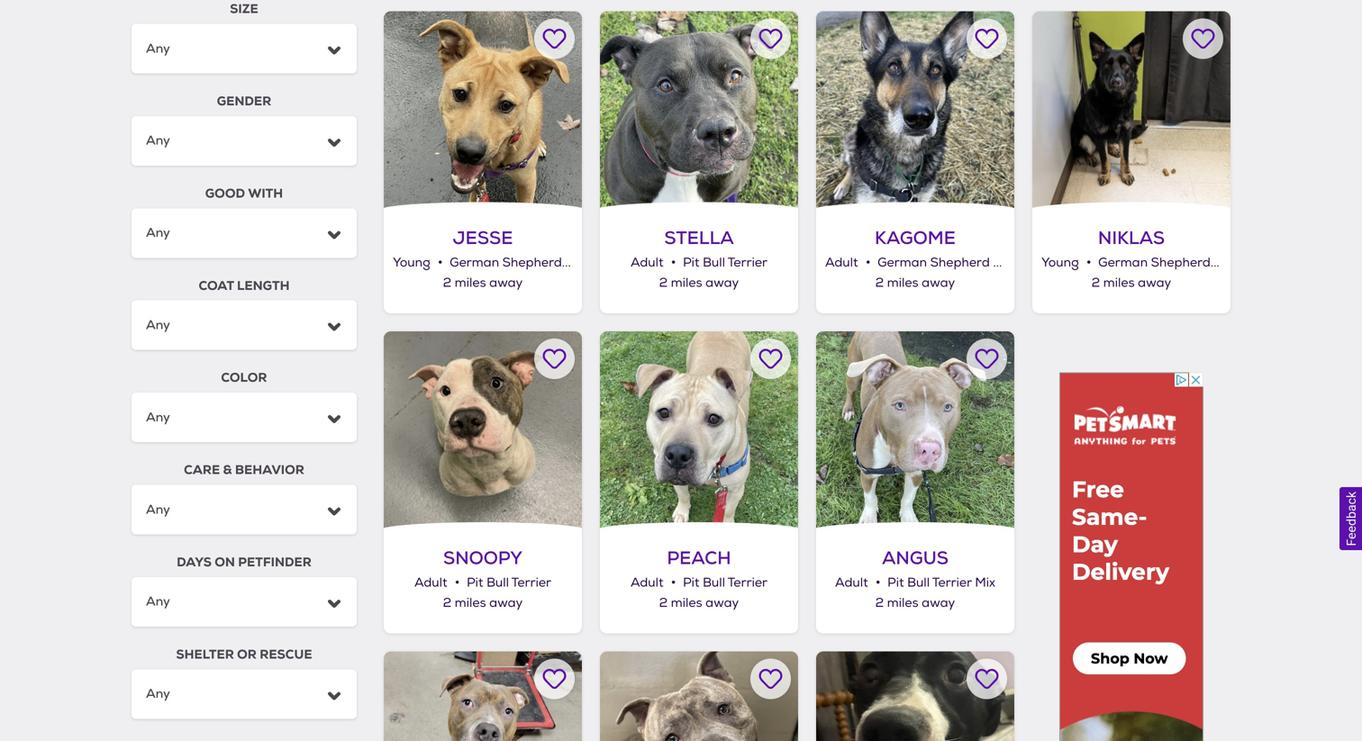 Task type: vqa. For each thing, say whether or not it's contained in the screenshot.


Task type: describe. For each thing, give the bounding box(es) containing it.
miles for peach
[[671, 596, 702, 611]]

2 for kagome
[[876, 275, 884, 291]]

any button for color
[[132, 393, 357, 443]]

miles for angus
[[887, 596, 919, 611]]

shepherd for niklas
[[1151, 255, 1211, 271]]

advertisement region
[[1060, 372, 1204, 742]]

care
[[184, 462, 220, 479]]

niklas
[[1098, 226, 1165, 250]]

german for jesse
[[450, 255, 499, 271]]

color
[[221, 370, 267, 386]]

young for niklas
[[1042, 255, 1079, 271]]

away for peach
[[706, 596, 739, 611]]

angus
[[882, 546, 949, 570]]

terrier for stella
[[728, 255, 768, 271]]

pit for snoopy
[[467, 575, 483, 591]]

shepherd for kagome
[[931, 255, 990, 271]]

snoopy, adoptable dog, adult male pit bull terrier, 2 miles away. image
[[384, 332, 582, 530]]

stella
[[664, 226, 734, 250]]

stella, adoptable dog, adult female pit bull terrier, 2 miles away. image
[[600, 11, 798, 210]]

snoopy
[[443, 546, 523, 570]]

days
[[177, 554, 212, 571]]

jesse, adoptable dog, young male german shepherd dog, 2 miles away. image
[[384, 11, 582, 210]]

pit for angus
[[888, 575, 904, 591]]

with
[[248, 185, 283, 202]]

adult for angus
[[835, 575, 868, 591]]

shepherd for jesse
[[503, 255, 562, 271]]

pit bull terrier for peach
[[683, 575, 768, 591]]

any for good with
[[146, 224, 170, 241]]

2 for peach
[[659, 596, 668, 611]]

coat length
[[199, 277, 290, 294]]

chanel, adoptable dog, young female pit bull terrier, 2 miles away. image
[[816, 652, 1015, 742]]

adult for stella
[[631, 255, 664, 271]]

german for kagome
[[878, 255, 927, 271]]

any button for coat length
[[132, 301, 357, 350]]

gender
[[217, 93, 271, 110]]

rescue
[[260, 646, 312, 663]]

2 for jesse
[[443, 275, 452, 291]]

2 miles away for angus
[[876, 596, 955, 611]]

peach
[[667, 546, 731, 570]]

size
[[230, 1, 258, 17]]

dog for kagome
[[993, 255, 1018, 271]]

shelter or rescue
[[176, 646, 312, 663]]

bull for angus
[[908, 575, 930, 591]]

good
[[205, 185, 245, 202]]

terrier for snoopy
[[512, 575, 551, 591]]

shelter
[[176, 646, 234, 663]]



Task type: locate. For each thing, give the bounding box(es) containing it.
8 any from the top
[[146, 686, 170, 702]]

2 any button from the top
[[132, 116, 357, 166]]

2 miles away for stella
[[659, 275, 739, 291]]

miles for jesse
[[455, 275, 486, 291]]

young for jesse
[[393, 255, 430, 271]]

care & behavior
[[184, 462, 304, 479]]

angus, adoptable dog, adult male pit bull terrier mix, 2 miles away. image
[[816, 332, 1015, 530]]

days on petfinder
[[177, 554, 312, 571]]

2 miles away for peach
[[659, 596, 739, 611]]

3 dog from the left
[[1214, 255, 1239, 271]]

away down peach at the bottom
[[706, 596, 739, 611]]

2 miles away for niklas
[[1092, 275, 1172, 291]]

terrier left mix
[[932, 575, 972, 591]]

1 german shepherd dog from the left
[[450, 255, 590, 271]]

german for niklas
[[1099, 255, 1148, 271]]

2 shepherd from the left
[[931, 255, 990, 271]]

any button down size
[[132, 24, 357, 73]]

shepherd down jesse
[[503, 255, 562, 271]]

2 miles away down snoopy
[[443, 596, 523, 611]]

4 any button from the top
[[132, 301, 357, 350]]

6 any button from the top
[[132, 485, 357, 535]]

2 for snoopy
[[443, 596, 452, 611]]

bull
[[703, 255, 725, 271], [487, 575, 509, 591], [703, 575, 725, 591], [908, 575, 930, 591]]

2
[[443, 275, 452, 291], [659, 275, 668, 291], [876, 275, 884, 291], [1092, 275, 1100, 291], [443, 596, 452, 611], [659, 596, 668, 611], [876, 596, 884, 611]]

1 horizontal spatial young
[[1042, 255, 1079, 271]]

german shepherd dog down niklas
[[1099, 255, 1239, 271]]

peach, adoptable dog, adult female pit bull terrier, 2 miles away. image
[[600, 332, 798, 530]]

pit down stella at top
[[683, 255, 700, 271]]

miles down snoopy
[[455, 596, 486, 611]]

3 shepherd from the left
[[1151, 255, 1211, 271]]

pit bull terrier mix
[[888, 575, 996, 591]]

any button down the color
[[132, 393, 357, 443]]

pit bull terrier down peach at the bottom
[[683, 575, 768, 591]]

bull down snoopy
[[487, 575, 509, 591]]

shepherd down kagome
[[931, 255, 990, 271]]

pit for stella
[[683, 255, 700, 271]]

good with
[[205, 185, 283, 202]]

3 any button from the top
[[132, 208, 357, 258]]

away down pit bull terrier mix
[[922, 596, 955, 611]]

2 miles away down pit bull terrier mix
[[876, 596, 955, 611]]

miles down kagome
[[887, 275, 919, 291]]

dog for jesse
[[565, 255, 590, 271]]

2 miles away down niklas
[[1092, 275, 1172, 291]]

1 horizontal spatial german
[[878, 255, 927, 271]]

any button for shelter or rescue
[[132, 670, 357, 719]]

miles down jesse
[[455, 275, 486, 291]]

pit bull terrier down snoopy
[[467, 575, 551, 591]]

any for size
[[146, 40, 170, 57]]

german shepherd dog
[[450, 255, 590, 271], [878, 255, 1018, 271], [1099, 255, 1239, 271]]

pit down angus
[[888, 575, 904, 591]]

any button
[[132, 24, 357, 73], [132, 116, 357, 166], [132, 208, 357, 258], [132, 301, 357, 350], [132, 393, 357, 443], [132, 485, 357, 535], [132, 578, 357, 627], [132, 670, 357, 719]]

any button for care & behavior
[[132, 485, 357, 535]]

coat
[[199, 277, 234, 294]]

2 any from the top
[[146, 132, 170, 149]]

2 miles away down stella at top
[[659, 275, 739, 291]]

pit bull terrier down stella at top
[[683, 255, 768, 271]]

1 shepherd from the left
[[503, 255, 562, 271]]

2 horizontal spatial dog
[[1214, 255, 1239, 271]]

behavior
[[235, 462, 304, 479]]

5 any from the top
[[146, 409, 170, 426]]

terrier for peach
[[728, 575, 768, 591]]

adult
[[631, 255, 664, 271], [825, 255, 858, 271], [414, 575, 447, 591], [631, 575, 664, 591], [835, 575, 868, 591]]

7 any from the top
[[146, 594, 170, 610]]

0 horizontal spatial german
[[450, 255, 499, 271]]

on
[[215, 554, 235, 571]]

3 any from the top
[[146, 224, 170, 241]]

1 young from the left
[[393, 255, 430, 271]]

german shepherd dog down jesse
[[450, 255, 590, 271]]

any for shelter or rescue
[[146, 686, 170, 702]]

away
[[489, 275, 523, 291], [706, 275, 739, 291], [922, 275, 955, 291], [1138, 275, 1172, 291], [489, 596, 523, 611], [706, 596, 739, 611], [922, 596, 955, 611]]

kagome, adoptable dog, adult female german shepherd dog, 2 miles away. image
[[816, 11, 1015, 210]]

adult for snoopy
[[414, 575, 447, 591]]

shepherd
[[503, 255, 562, 271], [931, 255, 990, 271], [1151, 255, 1211, 271]]

terrier down peach at the bottom
[[728, 575, 768, 591]]

german shepherd dog for kagome
[[878, 255, 1018, 271]]

2 miles away
[[443, 275, 523, 291], [659, 275, 739, 291], [876, 275, 955, 291], [1092, 275, 1172, 291], [443, 596, 523, 611], [659, 596, 739, 611], [876, 596, 955, 611]]

2 horizontal spatial shepherd
[[1151, 255, 1211, 271]]

any for days on petfinder
[[146, 594, 170, 610]]

any button down "good with"
[[132, 208, 357, 258]]

kagome
[[875, 226, 956, 250]]

miles for kagome
[[887, 275, 919, 291]]

german shepherd dog for jesse
[[450, 255, 590, 271]]

german shepherd dog down kagome
[[878, 255, 1018, 271]]

any for care & behavior
[[146, 501, 170, 518]]

miles down stella at top
[[671, 275, 702, 291]]

or
[[237, 646, 257, 663]]

2 miles away for jesse
[[443, 275, 523, 291]]

away for stella
[[706, 275, 739, 291]]

2 for niklas
[[1092, 275, 1100, 291]]

2 miles away down jesse
[[443, 275, 523, 291]]

bull down angus
[[908, 575, 930, 591]]

miles for stella
[[671, 275, 702, 291]]

2 german shepherd dog from the left
[[878, 255, 1018, 271]]

1 horizontal spatial shepherd
[[931, 255, 990, 271]]

1 german from the left
[[450, 255, 499, 271]]

1 any button from the top
[[132, 24, 357, 73]]

terrier for angus
[[932, 575, 972, 591]]

german shepherd dog for niklas
[[1099, 255, 1239, 271]]

6 any from the top
[[146, 501, 170, 518]]

miles for snoopy
[[455, 596, 486, 611]]

away for angus
[[922, 596, 955, 611]]

away down stella at top
[[706, 275, 739, 291]]

2 miles away down kagome
[[876, 275, 955, 291]]

pit
[[683, 255, 700, 271], [467, 575, 483, 591], [683, 575, 700, 591], [888, 575, 904, 591]]

away down kagome
[[922, 275, 955, 291]]

1 horizontal spatial german shepherd dog
[[878, 255, 1018, 271]]

bull down peach at the bottom
[[703, 575, 725, 591]]

niklas, adoptable dog, young male german shepherd dog, 2 miles away. image
[[1033, 11, 1231, 210]]

0 horizontal spatial young
[[393, 255, 430, 271]]

geno, adoptable dog, adult male pit bull terrier, 2 miles away. image
[[600, 652, 798, 742]]

any for coat length
[[146, 317, 170, 333]]

dog for niklas
[[1214, 255, 1239, 271]]

2 for angus
[[876, 596, 884, 611]]

any button down the coat length
[[132, 301, 357, 350]]

any for color
[[146, 409, 170, 426]]

any button down gender
[[132, 116, 357, 166]]

miles
[[455, 275, 486, 291], [671, 275, 702, 291], [887, 275, 919, 291], [1104, 275, 1135, 291], [455, 596, 486, 611], [671, 596, 702, 611], [887, 596, 919, 611]]

any button for good with
[[132, 208, 357, 258]]

2 horizontal spatial german shepherd dog
[[1099, 255, 1239, 271]]

2 young from the left
[[1042, 255, 1079, 271]]

5 any button from the top
[[132, 393, 357, 443]]

miles down peach at the bottom
[[671, 596, 702, 611]]

away down jesse
[[489, 275, 523, 291]]

terrier down snoopy
[[512, 575, 551, 591]]

pit bull terrier for snoopy
[[467, 575, 551, 591]]

1 any from the top
[[146, 40, 170, 57]]

german down kagome
[[878, 255, 927, 271]]

2 miles away for snoopy
[[443, 596, 523, 611]]

any button down shelter or rescue
[[132, 670, 357, 719]]

7 any button from the top
[[132, 578, 357, 627]]

adult for kagome
[[825, 255, 858, 271]]

away for snoopy
[[489, 596, 523, 611]]

miles for niklas
[[1104, 275, 1135, 291]]

any
[[146, 40, 170, 57], [146, 132, 170, 149], [146, 224, 170, 241], [146, 317, 170, 333], [146, 409, 170, 426], [146, 501, 170, 518], [146, 594, 170, 610], [146, 686, 170, 702]]

pit bull terrier for stella
[[683, 255, 768, 271]]

any button for gender
[[132, 116, 357, 166]]

petfinder
[[238, 554, 312, 571]]

2 german from the left
[[878, 255, 927, 271]]

0 horizontal spatial shepherd
[[503, 255, 562, 271]]

jesse
[[453, 226, 513, 250]]

bull down stella at top
[[703, 255, 725, 271]]

length
[[237, 277, 290, 294]]

terrier
[[728, 255, 768, 271], [512, 575, 551, 591], [728, 575, 768, 591], [932, 575, 972, 591]]

bull for snoopy
[[487, 575, 509, 591]]

away down niklas
[[1138, 275, 1172, 291]]

german
[[450, 255, 499, 271], [878, 255, 927, 271], [1099, 255, 1148, 271]]

2 miles away for kagome
[[876, 275, 955, 291]]

away for niklas
[[1138, 275, 1172, 291]]

1 horizontal spatial dog
[[993, 255, 1018, 271]]

any button down days on petfinder
[[132, 578, 357, 627]]

young
[[393, 255, 430, 271], [1042, 255, 1079, 271]]

bull for stella
[[703, 255, 725, 271]]

any button for days on petfinder
[[132, 578, 357, 627]]

pit bull terrier
[[683, 255, 768, 271], [467, 575, 551, 591], [683, 575, 768, 591]]

2 for stella
[[659, 275, 668, 291]]

0 horizontal spatial german shepherd dog
[[450, 255, 590, 271]]

away for kagome
[[922, 275, 955, 291]]

3 german from the left
[[1099, 255, 1148, 271]]

german down niklas
[[1099, 255, 1148, 271]]

any for gender
[[146, 132, 170, 149]]

miles down pit bull terrier mix
[[887, 596, 919, 611]]

1 dog from the left
[[565, 255, 590, 271]]

2 dog from the left
[[993, 255, 1018, 271]]

&
[[223, 462, 232, 479]]

pit for peach
[[683, 575, 700, 591]]

adult for peach
[[631, 575, 664, 591]]

pit down snoopy
[[467, 575, 483, 591]]

shepherd down niklas
[[1151, 255, 1211, 271]]

any button for size
[[132, 24, 357, 73]]

away for jesse
[[489, 275, 523, 291]]

miles down niklas
[[1104, 275, 1135, 291]]

terrier down stella at top
[[728, 255, 768, 271]]

dog
[[565, 255, 590, 271], [993, 255, 1018, 271], [1214, 255, 1239, 271]]

8 any button from the top
[[132, 670, 357, 719]]

german down jesse
[[450, 255, 499, 271]]

3 german shepherd dog from the left
[[1099, 255, 1239, 271]]

2 miles away down peach at the bottom
[[659, 596, 739, 611]]

0 horizontal spatial dog
[[565, 255, 590, 271]]

pit down peach at the bottom
[[683, 575, 700, 591]]

mix
[[975, 575, 996, 591]]

bull for peach
[[703, 575, 725, 591]]

2 horizontal spatial german
[[1099, 255, 1148, 271]]

frostpine, adoptable dog, young male pit bull terrier, 2 miles away. image
[[384, 652, 582, 742]]

any button down care & behavior
[[132, 485, 357, 535]]

4 any from the top
[[146, 317, 170, 333]]

away down snoopy
[[489, 596, 523, 611]]



